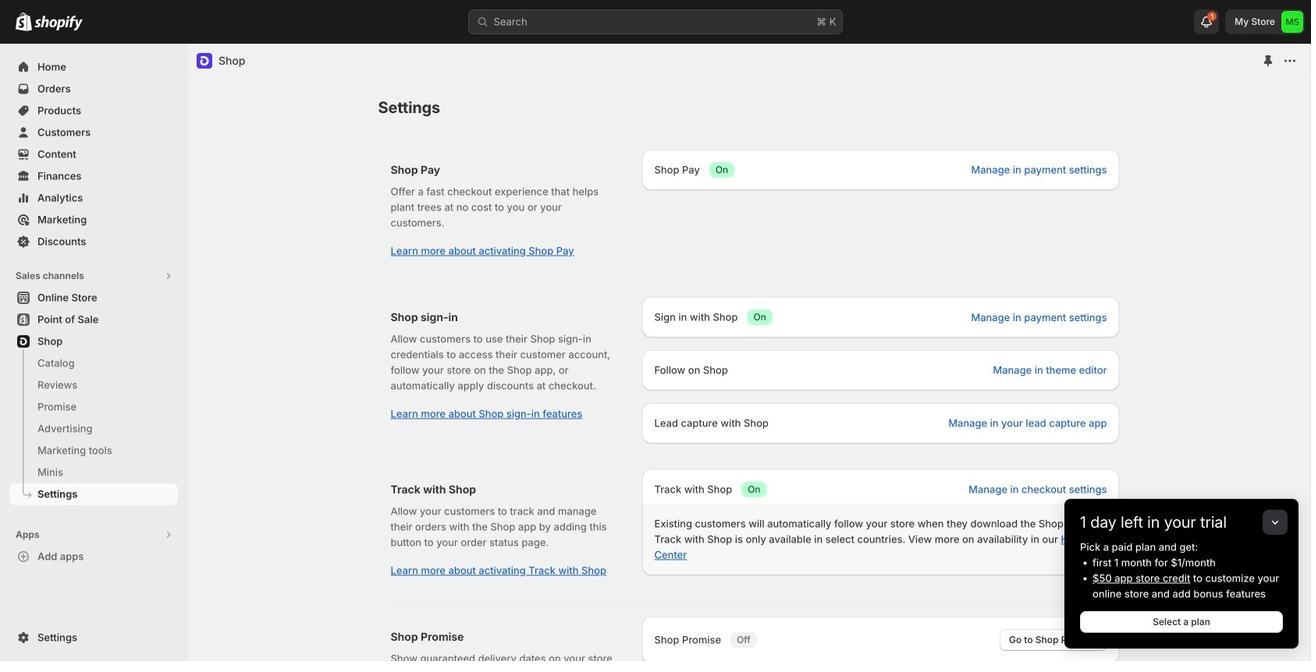 Task type: locate. For each thing, give the bounding box(es) containing it.
fullscreen dialog
[[187, 44, 1311, 662]]

icon for shop image
[[197, 53, 212, 69]]



Task type: describe. For each thing, give the bounding box(es) containing it.
my store image
[[1282, 11, 1304, 33]]

shopify image
[[34, 15, 83, 31]]

shopify image
[[16, 12, 32, 31]]



Task type: vqa. For each thing, say whether or not it's contained in the screenshot.
My Store ICON
yes



